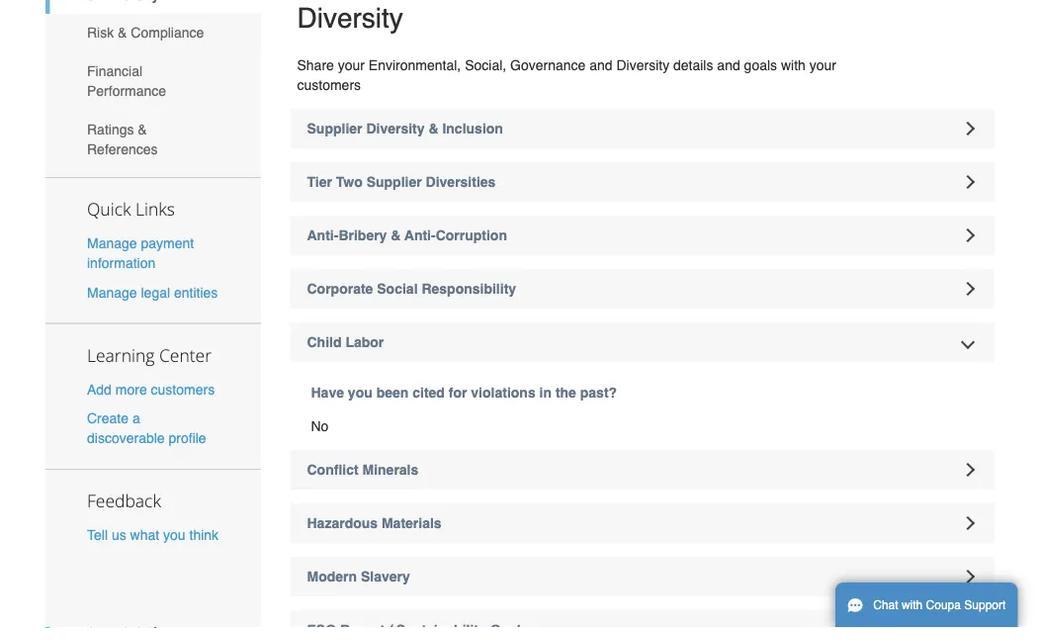 Task type: describe. For each thing, give the bounding box(es) containing it.
ratings
[[87, 121, 134, 137]]

& left inclusion at the left top
[[429, 121, 439, 137]]

financial
[[87, 63, 142, 79]]

customers inside share your environmental, social, governance and diversity details and goals with your customers
[[297, 77, 361, 93]]

goals
[[745, 57, 778, 73]]

have
[[311, 385, 344, 401]]

performance
[[87, 83, 166, 99]]

details
[[674, 57, 714, 73]]

learning
[[87, 343, 155, 366]]

1 vertical spatial customers
[[151, 381, 215, 397]]

supplier inside dropdown button
[[307, 121, 363, 137]]

links
[[136, 197, 175, 221]]

cited
[[413, 385, 445, 401]]

references
[[87, 141, 158, 157]]

corporate social responsibility button
[[290, 269, 995, 309]]

with inside share your environmental, social, governance and diversity details and goals with your customers
[[782, 57, 806, 73]]

corporate social responsibility
[[307, 281, 517, 297]]

add
[[87, 381, 112, 397]]

hazardous
[[307, 516, 378, 531]]

1 horizontal spatial you
[[348, 385, 373, 401]]

conflict minerals heading
[[290, 450, 995, 490]]

corruption
[[436, 228, 508, 243]]

for
[[449, 385, 467, 401]]

1 your from the left
[[338, 57, 365, 73]]

a
[[132, 410, 140, 426]]

child labor button
[[290, 323, 995, 362]]

modern
[[307, 569, 357, 585]]

add more customers link
[[87, 381, 215, 397]]

manage legal entities
[[87, 284, 218, 300]]

create a discoverable profile
[[87, 410, 206, 446]]

create
[[87, 410, 129, 426]]

share your environmental, social, governance and diversity details and goals with your customers
[[297, 57, 837, 93]]

bribery
[[339, 228, 387, 243]]

modern slavery
[[307, 569, 410, 585]]

labor
[[346, 334, 384, 350]]

think
[[189, 527, 219, 543]]

manage for manage payment information
[[87, 236, 137, 251]]

chat with coupa support
[[874, 599, 1006, 612]]

share
[[297, 57, 334, 73]]

anti-bribery & anti-corruption button
[[290, 216, 995, 255]]

conflict minerals
[[307, 462, 419, 478]]

financial performance link
[[46, 52, 261, 110]]

diversity inside share your environmental, social, governance and diversity details and goals with your customers
[[617, 57, 670, 73]]

social, inside the environmental, social, governance & diversity
[[490, 0, 573, 0]]

coupa
[[927, 599, 962, 612]]

environmental, inside the environmental, social, governance & diversity
[[297, 0, 482, 0]]

risk
[[87, 25, 114, 41]]

child
[[307, 334, 342, 350]]

have you been cited for violations in the past?
[[311, 385, 617, 401]]

been
[[377, 385, 409, 401]]

quick links
[[87, 197, 175, 221]]

corporate
[[307, 281, 373, 297]]

the
[[556, 385, 577, 401]]

diversities
[[426, 174, 496, 190]]

manage legal entities link
[[87, 284, 218, 300]]

in
[[540, 385, 552, 401]]

us
[[112, 527, 126, 543]]

ratings & references link
[[46, 110, 261, 168]]

tell us what you think
[[87, 527, 219, 543]]

manage payment information link
[[87, 236, 194, 271]]

tier
[[307, 174, 332, 190]]

risk & compliance
[[87, 25, 204, 41]]

create a discoverable profile link
[[87, 410, 206, 446]]

risk & compliance link
[[46, 14, 261, 52]]

chat
[[874, 599, 899, 612]]

2 and from the left
[[718, 57, 741, 73]]

supplier diversity & inclusion heading
[[290, 109, 995, 149]]

& inside "link"
[[118, 25, 127, 41]]

feedback
[[87, 489, 161, 512]]

financial performance
[[87, 63, 166, 99]]

conflict minerals button
[[290, 450, 995, 490]]

hazardous materials heading
[[290, 504, 995, 543]]

& inside the environmental, social, governance & diversity
[[739, 0, 758, 0]]

anti-bribery & anti-corruption heading
[[290, 216, 995, 255]]

inclusion
[[443, 121, 503, 137]]

1 anti- from the left
[[307, 228, 339, 243]]

tier two supplier diversities button
[[290, 162, 995, 202]]

modern slavery button
[[290, 557, 995, 597]]



Task type: vqa. For each thing, say whether or not it's contained in the screenshot.
RESPONSIBILITY
yes



Task type: locate. For each thing, give the bounding box(es) containing it.
0 horizontal spatial and
[[590, 57, 613, 73]]

1 horizontal spatial your
[[810, 57, 837, 73]]

with inside button
[[902, 599, 923, 612]]

tell us what you think button
[[87, 525, 219, 545]]

0 horizontal spatial your
[[338, 57, 365, 73]]

diversity left details
[[617, 57, 670, 73]]

0 vertical spatial social,
[[490, 0, 573, 0]]

& up references
[[138, 121, 147, 137]]

support
[[965, 599, 1006, 612]]

heading
[[290, 611, 995, 628]]

& right risk
[[118, 25, 127, 41]]

1 vertical spatial you
[[163, 527, 186, 543]]

your
[[338, 57, 365, 73], [810, 57, 837, 73]]

2 anti- from the left
[[405, 228, 436, 243]]

environmental, social, governance & diversity
[[297, 0, 758, 34]]

governance inside share your environmental, social, governance and diversity details and goals with your customers
[[511, 57, 586, 73]]

manage inside manage payment information
[[87, 236, 137, 251]]

you inside tell us what you think button
[[163, 527, 186, 543]]

governance down the environmental, social, governance & diversity
[[511, 57, 586, 73]]

manage payment information
[[87, 236, 194, 271]]

payment
[[141, 236, 194, 251]]

diversity inside dropdown button
[[366, 121, 425, 137]]

corporate social responsibility heading
[[290, 269, 995, 309]]

governance
[[581, 0, 732, 0], [511, 57, 586, 73]]

1 and from the left
[[590, 57, 613, 73]]

two
[[336, 174, 363, 190]]

legal
[[141, 284, 170, 300]]

your right "goals"
[[810, 57, 837, 73]]

1 vertical spatial manage
[[87, 284, 137, 300]]

supplier right two
[[367, 174, 422, 190]]

with
[[782, 57, 806, 73], [902, 599, 923, 612]]

0 horizontal spatial you
[[163, 527, 186, 543]]

supplier up two
[[307, 121, 363, 137]]

1 vertical spatial social,
[[465, 57, 507, 73]]

1 horizontal spatial supplier
[[367, 174, 422, 190]]

0 vertical spatial customers
[[297, 77, 361, 93]]

entities
[[174, 284, 218, 300]]

tell
[[87, 527, 108, 543]]

anti-bribery & anti-corruption
[[307, 228, 508, 243]]

0 vertical spatial manage
[[87, 236, 137, 251]]

0 vertical spatial diversity
[[297, 2, 403, 34]]

anti-
[[307, 228, 339, 243], [405, 228, 436, 243]]

child labor
[[307, 334, 384, 350]]

2 vertical spatial diversity
[[366, 121, 425, 137]]

social, inside share your environmental, social, governance and diversity details and goals with your customers
[[465, 57, 507, 73]]

0 horizontal spatial supplier
[[307, 121, 363, 137]]

what
[[130, 527, 159, 543]]

1 horizontal spatial customers
[[297, 77, 361, 93]]

chat with coupa support button
[[836, 583, 1018, 628]]

1 vertical spatial governance
[[511, 57, 586, 73]]

0 horizontal spatial with
[[782, 57, 806, 73]]

compliance
[[131, 25, 204, 41]]

and
[[590, 57, 613, 73], [718, 57, 741, 73]]

2 manage from the top
[[87, 284, 137, 300]]

minerals
[[363, 462, 419, 478]]

social,
[[490, 0, 573, 0], [465, 57, 507, 73]]

diversity up tier two supplier diversities
[[366, 121, 425, 137]]

diversity
[[297, 2, 403, 34], [617, 57, 670, 73], [366, 121, 425, 137]]

social, down the environmental, social, governance & diversity
[[465, 57, 507, 73]]

you left the think
[[163, 527, 186, 543]]

learning center
[[87, 343, 212, 366]]

supplier
[[307, 121, 363, 137], [367, 174, 422, 190]]

center
[[159, 343, 212, 366]]

add more customers
[[87, 381, 215, 397]]

1 vertical spatial with
[[902, 599, 923, 612]]

and up supplier diversity & inclusion dropdown button
[[590, 57, 613, 73]]

diversity inside the environmental, social, governance & diversity
[[297, 2, 403, 34]]

tier two supplier diversities
[[307, 174, 496, 190]]

anti- up corporate social responsibility
[[405, 228, 436, 243]]

child labor heading
[[290, 323, 995, 362]]

& up "goals"
[[739, 0, 758, 0]]

environmental, up 'supplier diversity & inclusion'
[[369, 57, 461, 73]]

supplier diversity & inclusion button
[[290, 109, 995, 149]]

social, up share your environmental, social, governance and diversity details and goals with your customers at top
[[490, 0, 573, 0]]

information
[[87, 255, 156, 271]]

profile
[[169, 430, 206, 446]]

violations
[[471, 385, 536, 401]]

quick
[[87, 197, 131, 221]]

environmental, up share
[[297, 0, 482, 0]]

you left been at the left bottom
[[348, 385, 373, 401]]

0 vertical spatial supplier
[[307, 121, 363, 137]]

1 vertical spatial supplier
[[367, 174, 422, 190]]

tier two supplier diversities heading
[[290, 162, 995, 202]]

supplier inside 'dropdown button'
[[367, 174, 422, 190]]

modern slavery heading
[[290, 557, 995, 597]]

&
[[739, 0, 758, 0], [118, 25, 127, 41], [429, 121, 439, 137], [138, 121, 147, 137], [391, 228, 401, 243]]

0 vertical spatial governance
[[581, 0, 732, 0]]

1 horizontal spatial and
[[718, 57, 741, 73]]

customers down share
[[297, 77, 361, 93]]

and left "goals"
[[718, 57, 741, 73]]

responsibility
[[422, 281, 517, 297]]

your right share
[[338, 57, 365, 73]]

1 vertical spatial environmental,
[[369, 57, 461, 73]]

0 vertical spatial you
[[348, 385, 373, 401]]

hazardous materials
[[307, 516, 442, 531]]

no
[[311, 419, 329, 434]]

hazardous materials button
[[290, 504, 995, 543]]

materials
[[382, 516, 442, 531]]

manage up information
[[87, 236, 137, 251]]

environmental, inside share your environmental, social, governance and diversity details and goals with your customers
[[369, 57, 461, 73]]

1 horizontal spatial with
[[902, 599, 923, 612]]

with right "goals"
[[782, 57, 806, 73]]

governance up details
[[581, 0, 732, 0]]

0 horizontal spatial anti-
[[307, 228, 339, 243]]

0 vertical spatial environmental,
[[297, 0, 482, 0]]

& inside ratings & references
[[138, 121, 147, 137]]

1 horizontal spatial anti-
[[405, 228, 436, 243]]

with right chat
[[902, 599, 923, 612]]

manage for manage legal entities
[[87, 284, 137, 300]]

supplier diversity & inclusion
[[307, 121, 503, 137]]

diversity up share
[[297, 2, 403, 34]]

conflict
[[307, 462, 359, 478]]

social
[[377, 281, 418, 297]]

slavery
[[361, 569, 410, 585]]

governance inside the environmental, social, governance & diversity
[[581, 0, 732, 0]]

past?
[[581, 385, 617, 401]]

customers down center
[[151, 381, 215, 397]]

manage down information
[[87, 284, 137, 300]]

discoverable
[[87, 430, 165, 446]]

more
[[116, 381, 147, 397]]

0 vertical spatial with
[[782, 57, 806, 73]]

anti- down tier
[[307, 228, 339, 243]]

ratings & references
[[87, 121, 158, 157]]

you
[[348, 385, 373, 401], [163, 527, 186, 543]]

2 your from the left
[[810, 57, 837, 73]]

1 manage from the top
[[87, 236, 137, 251]]

0 horizontal spatial customers
[[151, 381, 215, 397]]

& right bribery
[[391, 228, 401, 243]]

environmental,
[[297, 0, 482, 0], [369, 57, 461, 73]]

1 vertical spatial diversity
[[617, 57, 670, 73]]



